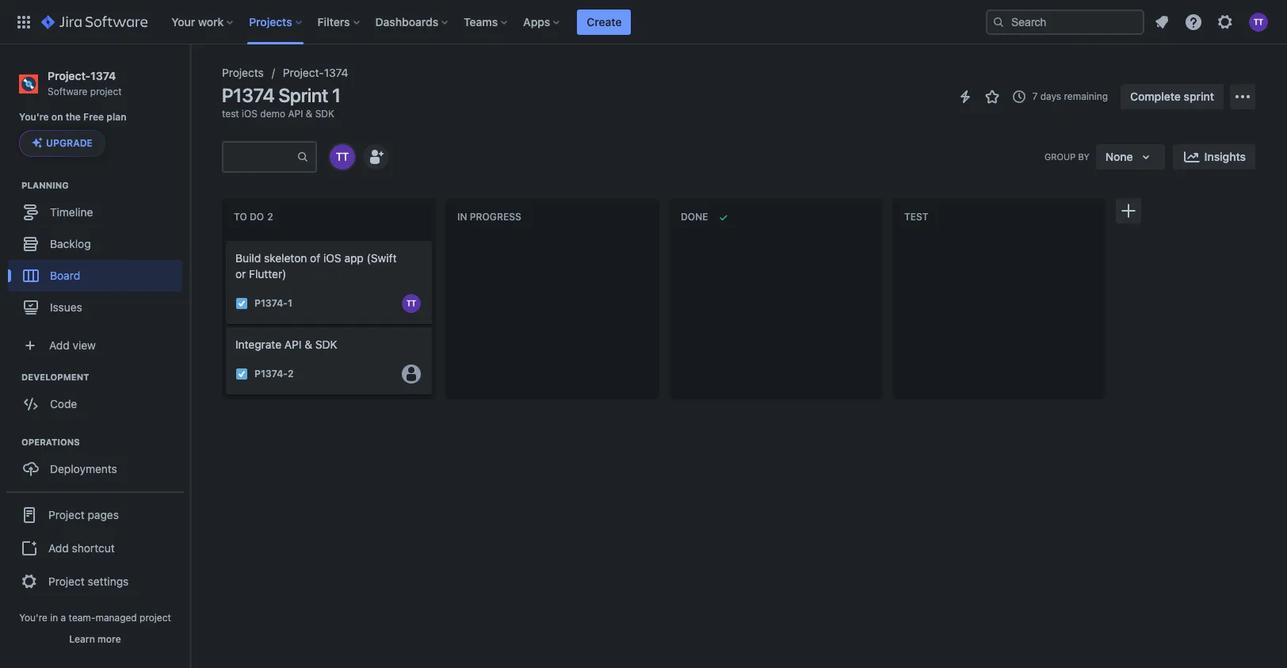 Task type: describe. For each thing, give the bounding box(es) containing it.
test
[[905, 211, 929, 223]]

create column image
[[1119, 201, 1139, 220]]

p1374-2 link
[[255, 367, 294, 381]]

banner containing your work
[[0, 0, 1288, 44]]

build skeleton of ios app (swift or flutter)
[[235, 251, 397, 281]]

more
[[98, 633, 121, 645]]

work
[[198, 15, 224, 28]]

project for project settings
[[48, 575, 85, 588]]

project-1374 link
[[283, 63, 349, 82]]

project-1374
[[283, 66, 349, 79]]

p1374 sprint 1 test ios demo api & sdk
[[222, 84, 341, 120]]

notifications image
[[1153, 12, 1172, 31]]

sdk inside p1374 sprint 1 test ios demo api & sdk
[[315, 108, 335, 120]]

demo
[[260, 108, 285, 120]]

p1374-1
[[255, 297, 292, 309]]

of
[[310, 251, 320, 265]]

days
[[1041, 90, 1062, 102]]

group
[[1045, 152, 1076, 162]]

plan
[[107, 111, 127, 123]]

ios inside p1374 sprint 1 test ios demo api & sdk
[[242, 108, 258, 120]]

done
[[681, 211, 708, 223]]

integrate
[[235, 338, 282, 351]]

on
[[51, 111, 63, 123]]

add view
[[49, 338, 96, 352]]

deployments link
[[8, 454, 182, 485]]

project for project pages
[[48, 508, 85, 522]]

a
[[61, 612, 66, 624]]

project pages link
[[6, 498, 184, 533]]

managed
[[96, 612, 137, 624]]

create
[[587, 15, 622, 28]]

team-
[[69, 612, 96, 624]]

Search this board text field
[[224, 143, 297, 171]]

automations menu button icon image
[[957, 87, 976, 106]]

sprint
[[279, 84, 328, 106]]

p1374- for integrate
[[255, 368, 288, 380]]

filters
[[318, 15, 350, 28]]

filters button
[[313, 9, 366, 34]]

development
[[21, 372, 89, 382]]

learn
[[69, 633, 95, 645]]

project settings
[[48, 575, 129, 588]]

add for add view
[[49, 338, 70, 352]]

to
[[234, 211, 247, 223]]

timeline link
[[8, 197, 182, 229]]

1 vertical spatial api
[[285, 338, 302, 351]]

code link
[[8, 389, 182, 420]]

insights
[[1205, 150, 1246, 163]]

view
[[73, 338, 96, 352]]

progress
[[470, 211, 522, 223]]

the
[[66, 111, 81, 123]]

you're for you're on the free plan
[[19, 111, 49, 123]]

flutter)
[[249, 267, 287, 281]]

1374 for project-1374 software project
[[90, 69, 116, 82]]

p1374-2
[[255, 368, 294, 380]]

complete
[[1131, 90, 1181, 103]]

add view button
[[10, 330, 181, 362]]

do
[[250, 211, 264, 223]]

group by
[[1045, 152, 1090, 162]]

project pages
[[48, 508, 119, 522]]

api inside p1374 sprint 1 test ios demo api & sdk
[[288, 108, 303, 120]]

planning image
[[2, 176, 21, 195]]

learn more
[[69, 633, 121, 645]]

app
[[344, 251, 364, 265]]

project-1374 software project
[[48, 69, 122, 97]]

task image for build skeleton of ios app (swift or flutter)
[[235, 297, 248, 310]]

remaining
[[1064, 90, 1108, 102]]

upgrade
[[46, 137, 93, 149]]

operations image
[[2, 433, 21, 452]]

your work button
[[167, 9, 240, 34]]

in
[[50, 612, 58, 624]]

2
[[288, 368, 294, 380]]

development image
[[2, 368, 21, 387]]

add shortcut button
[[6, 533, 184, 565]]

add for add shortcut
[[48, 541, 69, 555]]

project settings link
[[6, 565, 184, 600]]

ios inside 'build skeleton of ios app (swift or flutter)'
[[323, 251, 341, 265]]

or
[[235, 267, 246, 281]]

insights button
[[1173, 144, 1256, 170]]

your
[[171, 15, 195, 28]]

task image for integrate api & sdk
[[235, 368, 248, 380]]

to do
[[234, 211, 264, 223]]

upgrade button
[[20, 131, 105, 156]]

7 days remaining image
[[1010, 87, 1029, 106]]

pages
[[88, 508, 119, 522]]

deployments
[[50, 462, 117, 476]]

unassigned image
[[402, 364, 421, 383]]

build
[[235, 251, 261, 265]]

integrate api & sdk
[[235, 338, 338, 351]]

timeline
[[50, 205, 93, 219]]

p1374- for build
[[255, 297, 288, 309]]

& inside p1374 sprint 1 test ios demo api & sdk
[[306, 108, 313, 120]]

dashboards button
[[371, 9, 454, 34]]

none button
[[1096, 144, 1165, 170]]

p1374
[[222, 84, 275, 106]]



Task type: vqa. For each thing, say whether or not it's contained in the screenshot.
bottom 1
yes



Task type: locate. For each thing, give the bounding box(es) containing it.
projects
[[249, 15, 292, 28], [222, 66, 264, 79]]

0 vertical spatial add
[[49, 338, 70, 352]]

1 task image from the top
[[235, 297, 248, 310]]

ios
[[242, 108, 258, 120], [323, 251, 341, 265]]

1374 inside project-1374 software project
[[90, 69, 116, 82]]

1374 up sprint
[[324, 66, 349, 79]]

backlog link
[[8, 229, 182, 260]]

& down sprint
[[306, 108, 313, 120]]

ios right of
[[323, 251, 341, 265]]

primary element
[[10, 0, 986, 44]]

project-
[[283, 66, 324, 79], [48, 69, 90, 82]]

terry turtle image
[[330, 144, 355, 170]]

projects for projects link
[[222, 66, 264, 79]]

development group
[[8, 371, 189, 425]]

0 horizontal spatial 1374
[[90, 69, 116, 82]]

issues
[[50, 300, 82, 314]]

1 horizontal spatial 1374
[[324, 66, 349, 79]]

2 project from the top
[[48, 575, 85, 588]]

learn more button
[[69, 633, 121, 646]]

(swift
[[367, 251, 397, 265]]

1 vertical spatial you're
[[19, 612, 47, 624]]

add
[[49, 338, 70, 352], [48, 541, 69, 555]]

1 vertical spatial projects
[[222, 66, 264, 79]]

1
[[332, 84, 341, 106], [288, 297, 292, 309]]

1 vertical spatial &
[[305, 338, 312, 351]]

operations
[[21, 437, 80, 447]]

& right integrate
[[305, 338, 312, 351]]

0 horizontal spatial 1
[[288, 297, 292, 309]]

0 vertical spatial api
[[288, 108, 303, 120]]

in progress
[[457, 211, 522, 223]]

0 vertical spatial projects
[[249, 15, 292, 28]]

projects up projects link
[[249, 15, 292, 28]]

task image left 'p1374-2' link
[[235, 368, 248, 380]]

0 vertical spatial ios
[[242, 108, 258, 120]]

project inside project-1374 software project
[[90, 85, 122, 97]]

1 vertical spatial ios
[[323, 251, 341, 265]]

group containing project pages
[[6, 492, 184, 604]]

skeleton
[[264, 251, 307, 265]]

in
[[457, 211, 467, 223]]

add shortcut
[[48, 541, 115, 555]]

0 horizontal spatial project-
[[48, 69, 90, 82]]

test
[[222, 108, 239, 120]]

help image
[[1185, 12, 1204, 31]]

7
[[1033, 90, 1038, 102]]

0 vertical spatial sdk
[[315, 108, 335, 120]]

jira software image
[[41, 12, 148, 31], [41, 12, 148, 31]]

group
[[6, 492, 184, 604]]

0 horizontal spatial ios
[[242, 108, 258, 120]]

you're for you're in a team-managed project
[[19, 612, 47, 624]]

you're in a team-managed project
[[19, 612, 171, 624]]

1 down project-1374 link
[[332, 84, 341, 106]]

project right managed
[[140, 612, 171, 624]]

your work
[[171, 15, 224, 28]]

1 horizontal spatial project-
[[283, 66, 324, 79]]

settings
[[88, 575, 129, 588]]

0 vertical spatial p1374-
[[255, 297, 288, 309]]

2 you're from the top
[[19, 612, 47, 624]]

you're left "on"
[[19, 111, 49, 123]]

planning group
[[8, 179, 189, 328]]

free
[[83, 111, 104, 123]]

project- inside project-1374 software project
[[48, 69, 90, 82]]

add left view
[[49, 338, 70, 352]]

1 horizontal spatial 1
[[332, 84, 341, 106]]

software
[[48, 85, 88, 97]]

you're left in at the left bottom
[[19, 612, 47, 624]]

1 vertical spatial project
[[48, 575, 85, 588]]

task image
[[235, 297, 248, 310], [235, 368, 248, 380]]

project down add shortcut
[[48, 575, 85, 588]]

2 task image from the top
[[235, 368, 248, 380]]

1 vertical spatial 1
[[288, 297, 292, 309]]

star p1374 board image
[[984, 87, 1003, 106]]

1374 for project-1374
[[324, 66, 349, 79]]

0 vertical spatial 1
[[332, 84, 341, 106]]

p1374-1 link
[[255, 297, 292, 310]]

insights image
[[1183, 147, 1202, 166]]

project- for project-1374 software project
[[48, 69, 90, 82]]

1374
[[324, 66, 349, 79], [90, 69, 116, 82]]

planning
[[21, 180, 69, 191]]

appswitcher icon image
[[14, 12, 33, 31]]

1 inside p1374 sprint 1 test ios demo api & sdk
[[332, 84, 341, 106]]

apps
[[523, 15, 551, 28]]

settings image
[[1216, 12, 1235, 31]]

&
[[306, 108, 313, 120], [305, 338, 312, 351]]

complete sprint
[[1131, 90, 1215, 103]]

to do element
[[234, 211, 276, 223]]

1 p1374- from the top
[[255, 297, 288, 309]]

projects button
[[244, 9, 308, 34]]

Search field
[[986, 9, 1145, 34]]

add inside popup button
[[49, 338, 70, 352]]

1 project from the top
[[48, 508, 85, 522]]

teams
[[464, 15, 498, 28]]

projects for the projects popup button
[[249, 15, 292, 28]]

0 vertical spatial &
[[306, 108, 313, 120]]

1 vertical spatial add
[[48, 541, 69, 555]]

complete sprint button
[[1121, 84, 1224, 109]]

7 days remaining
[[1033, 90, 1108, 102]]

0 vertical spatial you're
[[19, 111, 49, 123]]

operations group
[[8, 436, 189, 490]]

0 vertical spatial project
[[90, 85, 122, 97]]

0 horizontal spatial project
[[90, 85, 122, 97]]

board link
[[8, 260, 182, 292]]

code
[[50, 397, 77, 411]]

1 horizontal spatial project
[[140, 612, 171, 624]]

1 sdk from the top
[[315, 108, 335, 120]]

add people image
[[366, 147, 385, 166]]

project up add shortcut
[[48, 508, 85, 522]]

search image
[[993, 15, 1005, 28]]

api down sprint
[[288, 108, 303, 120]]

2 p1374- from the top
[[255, 368, 288, 380]]

api up 2
[[285, 338, 302, 351]]

p1374-
[[255, 297, 288, 309], [255, 368, 288, 380]]

1 vertical spatial sdk
[[315, 338, 338, 351]]

your profile and settings image
[[1250, 12, 1269, 31]]

banner
[[0, 0, 1288, 44]]

assignee: terry turtle image
[[402, 294, 421, 313]]

add left shortcut
[[48, 541, 69, 555]]

1 you're from the top
[[19, 111, 49, 123]]

2 sdk from the top
[[315, 338, 338, 351]]

teams button
[[459, 9, 514, 34]]

ios down p1374
[[242, 108, 258, 120]]

task image down or
[[235, 297, 248, 310]]

test ios demo api & sdk element
[[222, 108, 335, 121]]

sdk
[[315, 108, 335, 120], [315, 338, 338, 351]]

shortcut
[[72, 541, 115, 555]]

apps button
[[519, 9, 566, 34]]

board
[[50, 269, 80, 282]]

issues link
[[8, 292, 182, 324]]

project
[[48, 508, 85, 522], [48, 575, 85, 588]]

0 vertical spatial task image
[[235, 297, 248, 310]]

1374 up free
[[90, 69, 116, 82]]

p1374- down flutter)
[[255, 297, 288, 309]]

by
[[1079, 152, 1090, 162]]

sidebar navigation image
[[173, 63, 208, 95]]

p1374- down integrate
[[255, 368, 288, 380]]

sprint
[[1184, 90, 1215, 103]]

project- for project-1374
[[283, 66, 324, 79]]

projects link
[[222, 63, 264, 82]]

1 vertical spatial task image
[[235, 368, 248, 380]]

1 vertical spatial project
[[140, 612, 171, 624]]

add inside button
[[48, 541, 69, 555]]

create button
[[577, 9, 631, 34]]

1 horizontal spatial ios
[[323, 251, 341, 265]]

more image
[[1234, 87, 1253, 106]]

project up plan
[[90, 85, 122, 97]]

0 vertical spatial project
[[48, 508, 85, 522]]

project- up sprint
[[283, 66, 324, 79]]

1 up integrate api & sdk
[[288, 297, 292, 309]]

projects inside popup button
[[249, 15, 292, 28]]

1 vertical spatial p1374-
[[255, 368, 288, 380]]

projects up p1374
[[222, 66, 264, 79]]

project- up software
[[48, 69, 90, 82]]

you're
[[19, 111, 49, 123], [19, 612, 47, 624]]

none
[[1106, 150, 1133, 163]]



